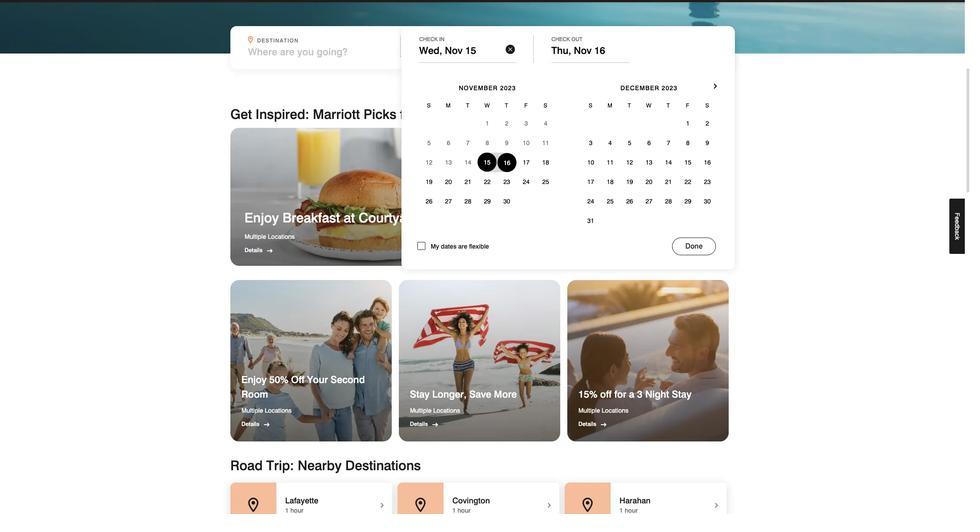 Task type: describe. For each thing, give the bounding box(es) containing it.
2 8 from the left
[[687, 139, 690, 147]]

2 23 from the left
[[704, 178, 711, 185]]

multiple locations for off
[[579, 407, 629, 414]]

are
[[458, 243, 468, 250]]

2 inside cell
[[505, 120, 509, 127]]

6 inside cell
[[447, 139, 450, 147]]

1 e from the top
[[954, 217, 961, 220]]

multiple for stay longer, save more
[[410, 407, 432, 414]]

w for november
[[485, 102, 490, 109]]

marriott
[[313, 106, 360, 122]]

15%
[[579, 389, 598, 400]]

harahan
[[620, 496, 651, 505]]

sat nov 11 2023 cell
[[536, 133, 556, 153]]

1 t from the left
[[466, 102, 470, 109]]

details link for stay longer, save more
[[410, 420, 428, 427]]

1 30 from the left
[[504, 198, 510, 205]]

row group for november
[[420, 114, 556, 211]]

details for 15% off for a 3 night stay
[[579, 420, 597, 427]]

31
[[588, 217, 594, 224]]

3 inside cell
[[525, 120, 528, 127]]

packages
[[613, 210, 672, 226]]

get
[[230, 106, 252, 122]]

14 inside tue nov 14 2023 cell
[[465, 159, 472, 166]]

enjoy for enjoy breakfast at courtyard
[[245, 210, 279, 226]]

nearby
[[298, 458, 342, 473]]

at
[[344, 210, 355, 226]]

1 horizontal spatial night
[[646, 389, 669, 400]]

f for december 2023
[[686, 102, 690, 109]]

1 vertical spatial 24
[[588, 198, 594, 205]]

f inside button
[[954, 213, 961, 217]]

wed nov 01 2023 cell
[[478, 114, 497, 133]]

thu nov 02 2023 cell
[[497, 114, 517, 133]]

trip:
[[266, 458, 294, 473]]

details for enjoy breakfast at courtyard
[[245, 247, 263, 254]]

3 s from the left
[[589, 102, 593, 109]]

2023 for december 2023
[[662, 85, 678, 92]]

1 inside 'cell'
[[486, 120, 489, 127]]

2 22 from the left
[[685, 178, 692, 185]]

2 28 from the left
[[665, 198, 672, 205]]

off
[[291, 374, 305, 385]]

multiple locations for longer,
[[410, 407, 460, 414]]

15% off for a 3 night stay
[[579, 389, 692, 400]]

row containing 26
[[420, 192, 556, 211]]

sat nov 04 2023 cell
[[536, 114, 556, 133]]

multiple locations for breakfast
[[245, 233, 295, 240]]

c
[[954, 234, 961, 237]]

2 19 from the left
[[627, 178, 633, 185]]

2 5 from the left
[[628, 139, 632, 147]]

f e e d b a c k
[[954, 213, 961, 240]]

destination field
[[248, 46, 395, 58]]

12 inside cell
[[426, 159, 433, 166]]

1 horizontal spatial 10
[[588, 159, 594, 166]]

savings
[[548, 210, 596, 226]]

november 2023
[[459, 85, 516, 92]]

fri nov 03 2023 cell
[[517, 114, 536, 133]]

details link for 15% off for a 3 night stay
[[579, 420, 597, 427]]

4 inside cell
[[544, 120, 548, 127]]

1 horizontal spatial 11
[[607, 159, 614, 166]]

15 inside check in wed, nov 15
[[465, 45, 476, 56]]

f for november 2023
[[525, 102, 528, 109]]

road trip: nearby destinations
[[230, 458, 421, 473]]

1 stay from the left
[[410, 389, 430, 400]]

a inside button
[[954, 230, 961, 234]]

mon nov 13 2023 cell
[[439, 153, 458, 172]]

2023 for november 2023
[[500, 85, 516, 92]]

check for thu, nov 16
[[552, 36, 570, 43]]

wed, for wed, nov 15 - thu, nov 16
[[420, 46, 443, 58]]

1 27 from the left
[[445, 198, 452, 205]]

b
[[954, 227, 961, 230]]

2 26 from the left
[[627, 198, 633, 205]]

w for december
[[647, 102, 652, 109]]

row containing 24
[[581, 192, 717, 211]]

region containing enjoy breakfast at courtyard
[[230, 128, 735, 266]]

13 inside cell
[[445, 159, 452, 166]]

multiple for enjoy breakfast at courtyard
[[245, 233, 266, 240]]

december
[[621, 85, 660, 92]]

15 inside 1 night wed, nov 15 - thu, nov 16
[[466, 46, 477, 58]]

holiday savings & packages link
[[484, 128, 729, 266]]

enjoy 50% off your second room
[[242, 374, 365, 400]]

off
[[600, 389, 612, 400]]

tue nov 14 2023 cell
[[458, 153, 478, 172]]

fri nov 10 2023 cell
[[517, 133, 536, 153]]

december 2023
[[621, 85, 678, 92]]

enjoy breakfast at courtyard
[[245, 210, 420, 226]]

2 13 from the left
[[646, 159, 653, 166]]

0 vertical spatial 18
[[543, 159, 549, 166]]

details link for enjoy 50% off your second room
[[242, 420, 260, 427]]

16 inside 1 night wed, nov 15 - thu, nov 16
[[528, 46, 539, 58]]

done button
[[672, 238, 716, 255]]

get inspired: marriott picks for you
[[230, 106, 444, 122]]

wed, for wed, nov 15
[[419, 45, 442, 56]]

10 inside cell
[[523, 139, 530, 147]]

room
[[242, 389, 268, 400]]

multiple for 15% off for a 3 night stay
[[579, 407, 600, 414]]

row group for december
[[581, 114, 717, 231]]

multiple for enjoy 50% off your second room
[[242, 407, 263, 414]]

2 14 from the left
[[665, 159, 672, 166]]

2 e from the top
[[954, 220, 961, 223]]

-
[[479, 46, 483, 58]]

longer,
[[432, 389, 467, 400]]

1 vertical spatial 4
[[609, 139, 612, 147]]

sun nov 05 2023 cell
[[420, 133, 439, 153]]

0 vertical spatial 25
[[543, 178, 549, 185]]

1 horizontal spatial 25
[[607, 198, 614, 205]]

next slide image
[[515, 428, 522, 439]]

picks
[[364, 106, 397, 122]]

3 t from the left
[[628, 102, 632, 109]]

2 2 from the left
[[706, 120, 709, 127]]

courtyard
[[359, 210, 420, 226]]

1 vertical spatial 17
[[588, 178, 594, 185]]

destinations
[[345, 458, 421, 473]]

my
[[431, 243, 439, 250]]

0 horizontal spatial 17
[[523, 159, 530, 166]]

1 19 from the left
[[426, 178, 433, 185]]

d
[[954, 223, 961, 227]]

none search field containing wed, nov 15
[[230, 26, 735, 270]]

0 vertical spatial for
[[400, 106, 417, 122]]

thu, inside 'check out thu, nov 16'
[[552, 45, 571, 56]]

2 12 from the left
[[627, 159, 633, 166]]



Task type: locate. For each thing, give the bounding box(es) containing it.
1 horizontal spatial 3
[[589, 139, 593, 147]]

6
[[447, 139, 450, 147], [648, 139, 651, 147]]

0 vertical spatial 24
[[523, 178, 530, 185]]

2023 right november
[[500, 85, 516, 92]]

w
[[485, 102, 490, 109], [647, 102, 652, 109]]

10
[[523, 139, 530, 147], [588, 159, 594, 166]]

f e e d b a c k button
[[950, 199, 965, 254]]

50%
[[269, 374, 289, 385]]

mon nov 06 2023 cell
[[439, 133, 458, 153]]

1 21 from the left
[[465, 178, 472, 185]]

1 vertical spatial night
[[646, 389, 669, 400]]

22
[[484, 178, 491, 185], [685, 178, 692, 185]]

a right off
[[629, 389, 635, 400]]

details for enjoy 50% off your second room
[[242, 420, 260, 427]]

0 horizontal spatial 29
[[484, 198, 491, 205]]

thu nov 09 2023 cell
[[497, 133, 517, 153]]

0 horizontal spatial 24
[[523, 178, 530, 185]]

dates
[[441, 243, 457, 250]]

1 13 from the left
[[445, 159, 452, 166]]

2 horizontal spatial arrow right image
[[712, 500, 721, 509]]

16
[[595, 45, 605, 56], [528, 46, 539, 58], [704, 159, 711, 166], [504, 159, 511, 166]]

4
[[544, 120, 548, 127], [609, 139, 612, 147]]

1 horizontal spatial for
[[615, 389, 627, 400]]

0 horizontal spatial row group
[[420, 114, 556, 211]]

you
[[420, 106, 444, 122]]

0 vertical spatial a
[[954, 230, 961, 234]]

f
[[525, 102, 528, 109], [686, 102, 690, 109], [954, 213, 961, 217]]

locations for breakfast
[[268, 233, 295, 240]]

2 horizontal spatial 3
[[637, 389, 643, 400]]

1 horizontal spatial thu,
[[552, 45, 571, 56]]

breakfast
[[283, 210, 340, 226]]

1 vertical spatial 3
[[589, 139, 593, 147]]

1 horizontal spatial m
[[608, 102, 613, 109]]

1 horizontal spatial a
[[954, 230, 961, 234]]

1 horizontal spatial 13
[[646, 159, 653, 166]]

Destination text field
[[248, 46, 384, 58]]

arrow right image inside the harahan link
[[712, 500, 721, 509]]

1 horizontal spatial check
[[552, 36, 570, 43]]

2023
[[500, 85, 516, 92], [662, 85, 678, 92]]

28
[[465, 198, 472, 205], [665, 198, 672, 205]]

4 t from the left
[[667, 102, 671, 109]]

region containing enjoy 50% off your second room
[[230, 280, 735, 442]]

check out thu, nov 16
[[552, 36, 605, 56]]

0 horizontal spatial night
[[437, 37, 456, 44]]

0 horizontal spatial 25
[[543, 178, 549, 185]]

locations for 50%
[[265, 407, 292, 414]]

1 horizontal spatial 4
[[609, 139, 612, 147]]

1 horizontal spatial 29
[[685, 198, 692, 205]]

0 horizontal spatial 9
[[505, 139, 509, 147]]

0 horizontal spatial 10
[[523, 139, 530, 147]]

multiple
[[245, 233, 266, 240], [242, 407, 263, 414], [410, 407, 432, 414], [579, 407, 600, 414]]

1 vertical spatial for
[[615, 389, 627, 400]]

m for december 2023
[[608, 102, 613, 109]]

locations down off
[[602, 407, 629, 414]]

your
[[307, 374, 328, 385]]

0 horizontal spatial 6
[[447, 139, 450, 147]]

2 vertical spatial 3
[[637, 389, 643, 400]]

0 horizontal spatial 13
[[445, 159, 452, 166]]

1 horizontal spatial 12
[[627, 159, 633, 166]]

nov for wed, nov 15 - thu, nov 16
[[445, 46, 463, 58]]

arrow right image for lafayette
[[378, 500, 387, 509]]

1
[[431, 37, 435, 44], [486, 120, 489, 127], [687, 120, 690, 127]]

arrow right image for harahan
[[712, 500, 721, 509]]

nov for wed, nov 15
[[445, 45, 463, 56]]

second
[[331, 374, 365, 385]]

1 inside 1 night wed, nov 15 - thu, nov 16
[[431, 37, 435, 44]]

covington
[[453, 496, 490, 505]]

a
[[954, 230, 961, 234], [629, 389, 635, 400]]

t down november
[[466, 102, 470, 109]]

1 horizontal spatial row group
[[581, 114, 717, 231]]

row containing 5
[[420, 133, 556, 153]]

1 horizontal spatial 9
[[706, 139, 709, 147]]

1 14 from the left
[[465, 159, 472, 166]]

0 horizontal spatial f
[[525, 102, 528, 109]]

for left you
[[400, 106, 417, 122]]

1 horizontal spatial 1
[[486, 120, 489, 127]]

2 horizontal spatial f
[[954, 213, 961, 217]]

17 up holiday savings & packages
[[588, 178, 594, 185]]

a up k
[[954, 230, 961, 234]]

night inside 1 night wed, nov 15 - thu, nov 16
[[437, 37, 456, 44]]

15
[[465, 45, 476, 56], [466, 46, 477, 58], [484, 159, 491, 166], [685, 159, 692, 166]]

0 horizontal spatial 20
[[445, 178, 452, 185]]

locations for off
[[602, 407, 629, 414]]

1 22 from the left
[[484, 178, 491, 185]]

20
[[445, 178, 452, 185], [646, 178, 653, 185]]

row containing 15
[[420, 153, 556, 172]]

out
[[572, 36, 583, 43]]

1 vertical spatial 25
[[607, 198, 614, 205]]

2 grid from the left
[[581, 72, 717, 231]]

None search field
[[230, 26, 735, 270]]

holiday
[[498, 210, 544, 226]]

19
[[426, 178, 433, 185], [627, 178, 633, 185]]

check inside check in wed, nov 15
[[419, 36, 438, 43]]

for
[[400, 106, 417, 122], [615, 389, 627, 400]]

wed, inside check in wed, nov 15
[[419, 45, 442, 56]]

23
[[504, 178, 510, 185], [704, 178, 711, 185]]

details link for enjoy breakfast at courtyard
[[245, 247, 263, 254]]

grid containing november 2023
[[420, 72, 556, 211]]

region
[[230, 128, 735, 266], [230, 280, 735, 442]]

1 night wed, nov 15 - thu, nov 16
[[420, 37, 539, 58]]

enjoy inside enjoy 50% off your second room
[[242, 374, 267, 385]]

select a slide to show tab list
[[230, 254, 735, 262]]

1 horizontal spatial 8
[[687, 139, 690, 147]]

0 horizontal spatial thu,
[[485, 46, 505, 58]]

1 28 from the left
[[465, 198, 472, 205]]

flexible
[[469, 243, 489, 250]]

0 horizontal spatial 27
[[445, 198, 452, 205]]

enjoy
[[245, 210, 279, 226], [242, 374, 267, 385]]

1 horizontal spatial w
[[647, 102, 652, 109]]

25 up &
[[607, 198, 614, 205]]

1 horizontal spatial 7
[[667, 139, 670, 147]]

check left in
[[419, 36, 438, 43]]

1 9 from the left
[[505, 139, 509, 147]]

0 horizontal spatial 23
[[504, 178, 510, 185]]

nov
[[445, 45, 463, 56], [574, 45, 592, 56], [445, 46, 463, 58], [508, 46, 525, 58]]

row containing 19
[[420, 172, 556, 192]]

0 horizontal spatial 28
[[465, 198, 472, 205]]

20 down "mon nov 13 2023" cell on the left top
[[445, 178, 452, 185]]

grid
[[420, 72, 556, 211], [581, 72, 717, 231]]

locations for longer,
[[433, 407, 460, 414]]

2 w from the left
[[647, 102, 652, 109]]

29
[[484, 198, 491, 205], [685, 198, 692, 205]]

0 horizontal spatial 19
[[426, 178, 433, 185]]

0 vertical spatial night
[[437, 37, 456, 44]]

18 up &
[[607, 178, 614, 185]]

0 horizontal spatial 14
[[465, 159, 472, 166]]

1 5 from the left
[[428, 139, 431, 147]]

wed,
[[419, 45, 442, 56], [420, 46, 443, 58]]

2 arrow right image from the left
[[545, 500, 554, 509]]

0 vertical spatial enjoy
[[245, 210, 279, 226]]

5
[[428, 139, 431, 147], [628, 139, 632, 147]]

0 horizontal spatial 18
[[543, 159, 549, 166]]

25 down sat nov 11 2023 cell
[[543, 178, 549, 185]]

1 horizontal spatial 18
[[607, 178, 614, 185]]

27 up 'packages'
[[646, 198, 653, 205]]

0 horizontal spatial 7
[[466, 139, 470, 147]]

13
[[445, 159, 452, 166], [646, 159, 653, 166]]

1 horizontal spatial 21
[[665, 178, 672, 185]]

night
[[437, 37, 456, 44], [646, 389, 669, 400]]

17
[[523, 159, 530, 166], [588, 178, 594, 185]]

check
[[419, 36, 438, 43], [552, 36, 570, 43]]

row containing 10
[[581, 153, 717, 172]]

1 check from the left
[[419, 36, 438, 43]]

2 20 from the left
[[646, 178, 653, 185]]

1 row group from the left
[[420, 114, 556, 211]]

2 9 from the left
[[706, 139, 709, 147]]

thu,
[[552, 45, 571, 56], [485, 46, 505, 58]]

0 vertical spatial 17
[[523, 159, 530, 166]]

1 horizontal spatial arrow right image
[[545, 500, 554, 509]]

2 27 from the left
[[646, 198, 653, 205]]

row containing 17
[[581, 172, 717, 192]]

1 region from the top
[[230, 128, 735, 266]]

check for wed, nov 15
[[419, 36, 438, 43]]

wed, inside 1 night wed, nov 15 - thu, nov 16
[[420, 46, 443, 58]]

24 up holiday savings & packages
[[588, 198, 594, 205]]

2 6 from the left
[[648, 139, 651, 147]]

18 down sat nov 11 2023 cell
[[543, 159, 549, 166]]

w down november 2023
[[485, 102, 490, 109]]

1 s from the left
[[427, 102, 431, 109]]

11 inside cell
[[543, 139, 549, 147]]

0 horizontal spatial grid
[[420, 72, 556, 211]]

tue nov 07 2023 cell
[[458, 133, 478, 153]]

0 horizontal spatial arrow right image
[[378, 500, 387, 509]]

2 stay from the left
[[672, 389, 692, 400]]

grid containing december 2023
[[581, 72, 717, 231]]

8
[[486, 139, 489, 147], [687, 139, 690, 147]]

holiday savings & packages
[[498, 210, 672, 226]]

1 m from the left
[[446, 102, 451, 109]]

20 up 'packages'
[[646, 178, 653, 185]]

multiple locations for 50%
[[242, 407, 292, 414]]

1 horizontal spatial 26
[[627, 198, 633, 205]]

in
[[439, 36, 445, 43]]

30
[[504, 198, 510, 205], [704, 198, 711, 205]]

1 horizontal spatial 27
[[646, 198, 653, 205]]

5 inside cell
[[428, 139, 431, 147]]

nov for thu, nov 16
[[574, 45, 592, 56]]

t down december 2023
[[667, 102, 671, 109]]

19 down 'sun nov 12 2023' cell
[[426, 178, 433, 185]]

1 6 from the left
[[447, 139, 450, 147]]

1 horizontal spatial 28
[[665, 198, 672, 205]]

nov inside check in wed, nov 15
[[445, 45, 463, 56]]

locations down room
[[265, 407, 292, 414]]

0 horizontal spatial a
[[629, 389, 635, 400]]

1 8 from the left
[[486, 139, 489, 147]]

t down the december
[[628, 102, 632, 109]]

inspired:
[[256, 106, 309, 122]]

1 2023 from the left
[[500, 85, 516, 92]]

e up "d"
[[954, 217, 961, 220]]

0 horizontal spatial for
[[400, 106, 417, 122]]

s
[[427, 102, 431, 109], [544, 102, 548, 109], [589, 102, 593, 109], [706, 102, 710, 109]]

november
[[459, 85, 498, 92]]

0 horizontal spatial 21
[[465, 178, 472, 185]]

8 inside wed nov 08 2023 cell
[[486, 139, 489, 147]]

11
[[543, 139, 549, 147], [607, 159, 614, 166]]

arrow right image inside lafayette link
[[378, 500, 387, 509]]

0 horizontal spatial 2023
[[500, 85, 516, 92]]

1 horizontal spatial 23
[[704, 178, 711, 185]]

28 down tue nov 14 2023 cell
[[465, 198, 472, 205]]

2 m from the left
[[608, 102, 613, 109]]

2 7 from the left
[[667, 139, 670, 147]]

0 vertical spatial 11
[[543, 139, 549, 147]]

t
[[466, 102, 470, 109], [505, 102, 509, 109], [628, 102, 632, 109], [667, 102, 671, 109]]

0 horizontal spatial 1
[[431, 37, 435, 44]]

0 horizontal spatial 22
[[484, 178, 491, 185]]

1 7 from the left
[[466, 139, 470, 147]]

2 horizontal spatial 1
[[687, 120, 690, 127]]

7 inside cell
[[466, 139, 470, 147]]

check inside 'check out thu, nov 16'
[[552, 36, 570, 43]]

0 horizontal spatial w
[[485, 102, 490, 109]]

1 arrow right image from the left
[[378, 500, 387, 509]]

0 vertical spatial region
[[230, 128, 735, 266]]

locations down breakfast
[[268, 233, 295, 240]]

0 horizontal spatial 30
[[504, 198, 510, 205]]

1 vertical spatial region
[[230, 280, 735, 442]]

sun nov 12 2023 cell
[[420, 153, 439, 172]]

previous slide image
[[443, 428, 450, 439]]

arrow right image inside covington link
[[545, 500, 554, 509]]

25
[[543, 178, 549, 185], [607, 198, 614, 205]]

24 up holiday
[[523, 178, 530, 185]]

for right off
[[615, 389, 627, 400]]

locations
[[268, 233, 295, 240], [265, 407, 292, 414], [433, 407, 460, 414], [602, 407, 629, 414]]

1 horizontal spatial 5
[[628, 139, 632, 147]]

1 2 from the left
[[505, 120, 509, 127]]

nov inside 'check out thu, nov 16'
[[574, 45, 592, 56]]

destination
[[257, 37, 299, 44]]

7
[[466, 139, 470, 147], [667, 139, 670, 147]]

17 down fri nov 10 2023 cell
[[523, 159, 530, 166]]

2023 right the december
[[662, 85, 678, 92]]

harahan link
[[565, 483, 727, 514]]

19 up 'packages'
[[627, 178, 633, 185]]

covington link
[[398, 483, 560, 514]]

locations down longer,
[[433, 407, 460, 414]]

1 horizontal spatial 17
[[588, 178, 594, 185]]

arrow right image
[[378, 500, 387, 509], [545, 500, 554, 509], [712, 500, 721, 509]]

more
[[494, 389, 517, 400]]

2 t from the left
[[505, 102, 509, 109]]

arrow right image for covington
[[545, 500, 554, 509]]

0 horizontal spatial 26
[[426, 198, 433, 205]]

details for stay longer, save more
[[410, 420, 428, 427]]

0 vertical spatial 10
[[523, 139, 530, 147]]

1 horizontal spatial 22
[[685, 178, 692, 185]]

k
[[954, 237, 961, 240]]

21
[[465, 178, 472, 185], [665, 178, 672, 185]]

1 horizontal spatial 2023
[[662, 85, 678, 92]]

m for november 2023
[[446, 102, 451, 109]]

12
[[426, 159, 433, 166], [627, 159, 633, 166]]

check in wed, nov 15
[[419, 36, 476, 56]]

1 vertical spatial a
[[629, 389, 635, 400]]

2 check from the left
[[552, 36, 570, 43]]

26 up 'packages'
[[627, 198, 633, 205]]

&
[[600, 210, 609, 226]]

stay
[[410, 389, 430, 400], [672, 389, 692, 400]]

1 20 from the left
[[445, 178, 452, 185]]

details link
[[245, 247, 263, 254], [242, 420, 260, 427], [410, 420, 428, 427], [579, 420, 597, 427]]

0 vertical spatial 3
[[525, 120, 528, 127]]

0 horizontal spatial stay
[[410, 389, 430, 400]]

1 23 from the left
[[504, 178, 510, 185]]

1 12 from the left
[[426, 159, 433, 166]]

t up thu nov 02 2023 cell
[[505, 102, 509, 109]]

26 down 'sun nov 12 2023' cell
[[426, 198, 433, 205]]

road
[[230, 458, 263, 473]]

2 30 from the left
[[704, 198, 711, 205]]

0 horizontal spatial 4
[[544, 120, 548, 127]]

save
[[469, 389, 491, 400]]

2 row group from the left
[[581, 114, 717, 231]]

done
[[686, 242, 703, 251]]

enjoy for enjoy 50% off your second room
[[242, 374, 267, 385]]

2 29 from the left
[[685, 198, 692, 205]]

2 s from the left
[[544, 102, 548, 109]]

lafayette
[[285, 496, 319, 505]]

w down december 2023
[[647, 102, 652, 109]]

details
[[245, 247, 263, 254], [242, 420, 260, 427], [410, 420, 428, 427], [579, 420, 597, 427]]

1 29 from the left
[[484, 198, 491, 205]]

1 horizontal spatial 24
[[588, 198, 594, 205]]

0 horizontal spatial 2
[[505, 120, 509, 127]]

thu, inside 1 night wed, nov 15 - thu, nov 16
[[485, 46, 505, 58]]

wed nov 08 2023 cell
[[478, 133, 497, 153]]

1 w from the left
[[485, 102, 490, 109]]

0 horizontal spatial 5
[[428, 139, 431, 147]]

9 inside cell
[[505, 139, 509, 147]]

1 horizontal spatial grid
[[581, 72, 717, 231]]

1 26 from the left
[[426, 198, 433, 205]]

0 vertical spatial 4
[[544, 120, 548, 127]]

m
[[446, 102, 451, 109], [608, 102, 613, 109]]

lafayette link
[[230, 483, 392, 514]]

1 vertical spatial 18
[[607, 178, 614, 185]]

1 grid from the left
[[420, 72, 556, 211]]

1 vertical spatial 11
[[607, 159, 614, 166]]

1 horizontal spatial 30
[[704, 198, 711, 205]]

2 region from the top
[[230, 280, 735, 442]]

stay longer, save more
[[410, 389, 517, 400]]

2 2023 from the left
[[662, 85, 678, 92]]

check left out
[[552, 36, 570, 43]]

e up b
[[954, 220, 961, 223]]

row
[[420, 97, 556, 114], [581, 97, 717, 114], [420, 114, 556, 133], [581, 114, 717, 133], [420, 133, 556, 153], [581, 133, 717, 153], [420, 153, 556, 172], [581, 153, 717, 172], [420, 172, 556, 192], [581, 172, 717, 192], [420, 192, 556, 211], [581, 192, 717, 211]]

3 arrow right image from the left
[[712, 500, 721, 509]]

0 horizontal spatial 11
[[543, 139, 549, 147]]

my dates are flexible
[[431, 243, 489, 250]]

4 s from the left
[[706, 102, 710, 109]]

14
[[465, 159, 472, 166], [665, 159, 672, 166]]

28 up 'packages'
[[665, 198, 672, 205]]

18
[[543, 159, 549, 166], [607, 178, 614, 185]]

0 horizontal spatial m
[[446, 102, 451, 109]]

1 vertical spatial 10
[[588, 159, 594, 166]]

row containing 3
[[581, 133, 717, 153]]

0 horizontal spatial check
[[419, 36, 438, 43]]

16 inside 'check out thu, nov 16'
[[595, 45, 605, 56]]

2 21 from the left
[[665, 178, 672, 185]]

27 down "mon nov 13 2023" cell on the left top
[[445, 198, 452, 205]]

row group
[[420, 114, 556, 211], [581, 114, 717, 231]]



Task type: vqa. For each thing, say whether or not it's contained in the screenshot.


